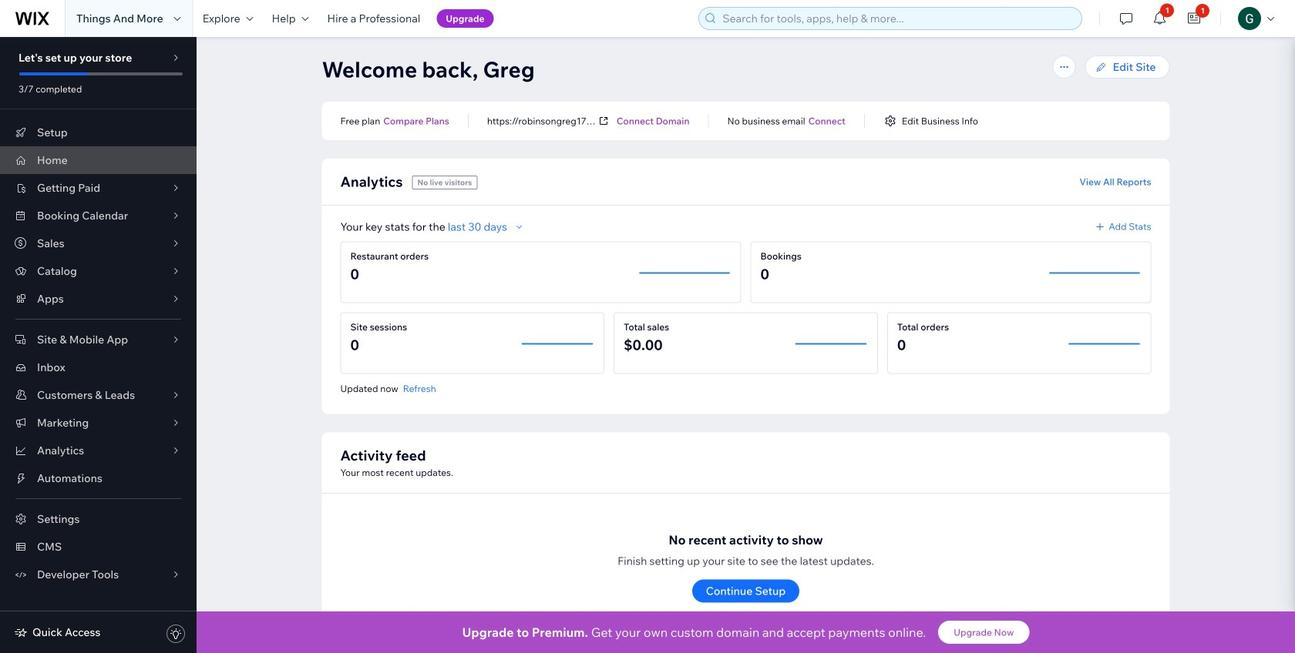 Task type: describe. For each thing, give the bounding box(es) containing it.
Search for tools, apps, help & more... field
[[718, 8, 1078, 29]]

sidebar element
[[0, 37, 197, 654]]



Task type: vqa. For each thing, say whether or not it's contained in the screenshot.
Search for tools, apps, help & more... "field"
yes



